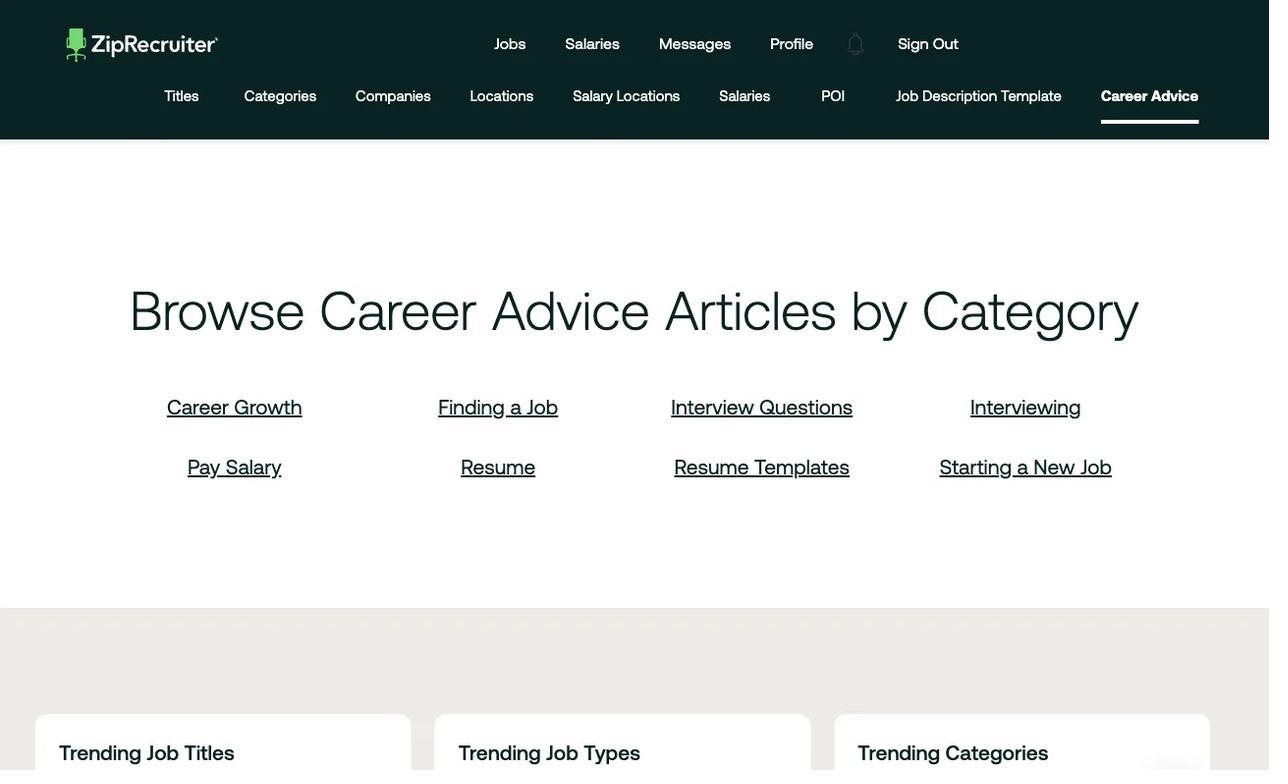 Task type: describe. For each thing, give the bounding box(es) containing it.
starting a new job link
[[939, 455, 1112, 478]]

categories link
[[244, 72, 316, 124]]

sign
[[898, 34, 929, 53]]

browse
[[130, 279, 305, 341]]

new
[[1034, 455, 1075, 478]]

messages link
[[644, 16, 746, 72]]

finding a job link
[[438, 395, 558, 418]]

locations inside "link"
[[617, 87, 680, 104]]

titles link
[[158, 72, 205, 124]]

trending job types
[[458, 740, 640, 764]]

a for finding
[[510, 395, 521, 418]]

career growth
[[167, 395, 302, 418]]

salary locations
[[573, 87, 680, 104]]

out
[[933, 34, 958, 53]]

career advice link
[[1101, 72, 1199, 120]]

questions
[[759, 395, 853, 418]]

salary locations link
[[573, 72, 680, 124]]

main element
[[51, 16, 1218, 72]]

a for starting
[[1017, 455, 1028, 478]]

resume templates link
[[674, 455, 850, 478]]

interview questions link
[[671, 395, 853, 418]]

browse career advice articles by category
[[130, 279, 1139, 341]]

pay
[[188, 455, 220, 478]]

ziprecruiter image
[[66, 28, 219, 62]]

interview questions
[[671, 395, 853, 418]]

career growth link
[[167, 395, 302, 418]]

category
[[922, 279, 1139, 341]]

sign out
[[898, 34, 958, 53]]

interviewing
[[970, 395, 1081, 418]]

growth
[[234, 395, 302, 418]]

salaries inside 'link'
[[565, 34, 620, 53]]

poi
[[822, 87, 845, 104]]

salary inside "link"
[[573, 87, 613, 104]]

templates
[[754, 455, 850, 478]]

articles
[[665, 279, 837, 341]]

1 vertical spatial advice
[[492, 279, 650, 341]]

job description template
[[896, 87, 1062, 104]]

categories inside the tabs element
[[244, 87, 316, 104]]

finding
[[438, 395, 505, 418]]

finding a job
[[438, 395, 558, 418]]

job inside 'job description template' link
[[896, 87, 918, 104]]

1 vertical spatial titles
[[184, 740, 234, 764]]

trending for trending categories
[[858, 740, 940, 764]]

interviewing link
[[970, 395, 1081, 418]]

messages
[[659, 34, 731, 53]]

salaries inside the tabs element
[[719, 87, 770, 104]]

titles inside titles link
[[164, 87, 199, 104]]

resume link
[[461, 455, 535, 478]]

starting a new job
[[939, 455, 1112, 478]]

companies
[[356, 87, 431, 104]]

1 horizontal spatial salaries link
[[719, 72, 770, 124]]



Task type: vqa. For each thing, say whether or not it's contained in the screenshot.
Messages
yes



Task type: locate. For each thing, give the bounding box(es) containing it.
1 vertical spatial a
[[1017, 455, 1028, 478]]

0 horizontal spatial salaries link
[[551, 16, 634, 72]]

starting
[[939, 455, 1012, 478]]

advice inside the tabs element
[[1151, 87, 1199, 104]]

companies link
[[356, 72, 431, 124]]

salaries
[[565, 34, 620, 53], [719, 87, 770, 104]]

salaries link down 'messages'
[[719, 72, 770, 124]]

salary down "main" element
[[573, 87, 613, 104]]

a right finding
[[510, 395, 521, 418]]

pay salary
[[188, 455, 281, 478]]

categories
[[244, 87, 316, 104], [945, 740, 1048, 764]]

3 trending from the left
[[858, 740, 940, 764]]

1 vertical spatial career
[[319, 279, 477, 341]]

trending for trending job types
[[458, 740, 541, 764]]

resume for resume link
[[461, 455, 535, 478]]

locations down "main" element
[[617, 87, 680, 104]]

resume for resume templates
[[674, 455, 749, 478]]

jobs
[[494, 34, 526, 53]]

1 horizontal spatial salary
[[573, 87, 613, 104]]

interview
[[671, 395, 754, 418]]

0 vertical spatial salary
[[573, 87, 613, 104]]

1 locations from the left
[[470, 87, 534, 104]]

1 horizontal spatial resume
[[674, 455, 749, 478]]

profile link
[[756, 16, 828, 72]]

0 horizontal spatial resume
[[461, 455, 535, 478]]

1 vertical spatial salary
[[226, 455, 281, 478]]

1 horizontal spatial trending
[[458, 740, 541, 764]]

2 trending from the left
[[458, 740, 541, 764]]

0 horizontal spatial salaries
[[565, 34, 620, 53]]

jobs link
[[479, 16, 541, 72]]

salaries link
[[551, 16, 634, 72], [719, 72, 770, 124]]

0 horizontal spatial career
[[167, 395, 229, 418]]

salary
[[573, 87, 613, 104], [226, 455, 281, 478]]

locations link
[[470, 72, 534, 124]]

tabs element
[[158, 72, 1218, 124]]

template
[[1001, 87, 1062, 104]]

1 horizontal spatial advice
[[1151, 87, 1199, 104]]

titles
[[164, 87, 199, 104], [184, 740, 234, 764]]

0 horizontal spatial a
[[510, 395, 521, 418]]

resume down 'finding a job'
[[461, 455, 535, 478]]

2 horizontal spatial trending
[[858, 740, 940, 764]]

0 vertical spatial advice
[[1151, 87, 1199, 104]]

career
[[1101, 87, 1148, 104], [319, 279, 477, 341], [167, 395, 229, 418]]

salaries link up salary locations
[[551, 16, 634, 72]]

1 horizontal spatial locations
[[617, 87, 680, 104]]

by
[[851, 279, 908, 341]]

0 vertical spatial titles
[[164, 87, 199, 104]]

salary right "pay"
[[226, 455, 281, 478]]

1 horizontal spatial a
[[1017, 455, 1028, 478]]

1 vertical spatial categories
[[945, 740, 1048, 764]]

a
[[510, 395, 521, 418], [1017, 455, 1028, 478]]

2 vertical spatial career
[[167, 395, 229, 418]]

2 locations from the left
[[617, 87, 680, 104]]

0 vertical spatial salaries
[[565, 34, 620, 53]]

career for career growth
[[167, 395, 229, 418]]

a left new
[[1017, 455, 1028, 478]]

types
[[584, 740, 640, 764]]

0 horizontal spatial salary
[[226, 455, 281, 478]]

2 horizontal spatial career
[[1101, 87, 1148, 104]]

0 vertical spatial categories
[[244, 87, 316, 104]]

locations
[[470, 87, 534, 104], [617, 87, 680, 104]]

1 resume from the left
[[461, 455, 535, 478]]

career advice
[[1101, 87, 1199, 104]]

description
[[922, 87, 997, 104]]

salaries down profile link
[[719, 87, 770, 104]]

resume down interview
[[674, 455, 749, 478]]

salaries up salary locations
[[565, 34, 620, 53]]

trending categories
[[858, 740, 1048, 764]]

1 horizontal spatial categories
[[945, 740, 1048, 764]]

1 horizontal spatial salaries
[[719, 87, 770, 104]]

poi link
[[810, 72, 857, 124]]

2 resume from the left
[[674, 455, 749, 478]]

advice
[[1151, 87, 1199, 104], [492, 279, 650, 341]]

0 horizontal spatial categories
[[244, 87, 316, 104]]

0 vertical spatial a
[[510, 395, 521, 418]]

0 horizontal spatial locations
[[470, 87, 534, 104]]

1 horizontal spatial career
[[319, 279, 477, 341]]

locations down jobs link
[[470, 87, 534, 104]]

job description template link
[[896, 72, 1062, 124]]

resume
[[461, 455, 535, 478], [674, 455, 749, 478]]

profile
[[770, 34, 813, 53]]

trending
[[59, 740, 141, 764], [458, 740, 541, 764], [858, 740, 940, 764]]

career inside the tabs element
[[1101, 87, 1148, 104]]

sign out link
[[883, 16, 973, 72]]

1 trending from the left
[[59, 740, 141, 764]]

0 vertical spatial career
[[1101, 87, 1148, 104]]

pay salary link
[[188, 455, 281, 478]]

1 vertical spatial salaries
[[719, 87, 770, 104]]

career for career advice
[[1101, 87, 1148, 104]]

0 horizontal spatial trending
[[59, 740, 141, 764]]

0 horizontal spatial advice
[[492, 279, 650, 341]]

trending job titles
[[59, 740, 234, 764]]

resume templates
[[674, 455, 850, 478]]

job
[[896, 87, 918, 104], [527, 395, 558, 418], [1080, 455, 1112, 478], [147, 740, 179, 764], [546, 740, 578, 764]]

notifications image
[[833, 21, 878, 66]]

trending for trending job titles
[[59, 740, 141, 764]]



